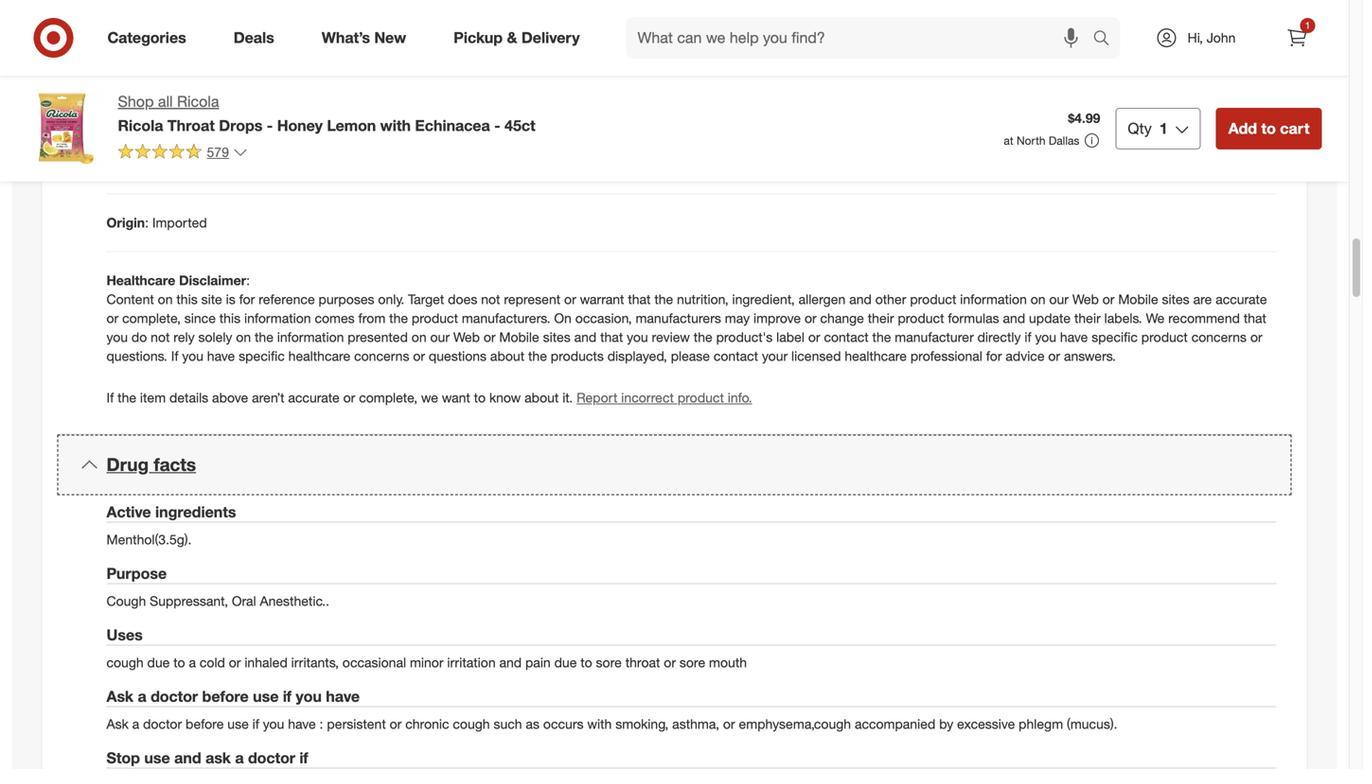 Task type: locate. For each thing, give the bounding box(es) containing it.
1 horizontal spatial our
[[1049, 291, 1069, 308]]

1 horizontal spatial this
[[219, 310, 240, 327]]

use down inhaled
[[253, 688, 279, 706]]

1 horizontal spatial web
[[1072, 291, 1099, 308]]

manufacturers
[[636, 310, 721, 327]]

concerns
[[1191, 329, 1247, 346], [354, 348, 409, 365]]

if inside healthcare disclaimer : content on this site is for reference purposes only.  target does not represent or warrant that the nutrition, ingredient, allergen and other product information on our web or mobile sites are accurate or complete, since this information comes from the product manufacturers.  on occasion, manufacturers may improve or change their product formulas and update their labels.  we recommend that you do not rely solely on the information presented on our web or mobile sites and that you review the product's label or contact the manufacturer directly if you have specific product concerns or questions.  if you have specific healthcare concerns or questions about the products displayed, please contact your licensed healthcare professional for advice or answers.
[[171, 348, 178, 365]]

with right "lemon" on the top left of page
[[380, 116, 411, 135]]

mobile up labels.
[[1118, 291, 1158, 308]]

0 vertical spatial doctor
[[151, 688, 198, 706]]

1 horizontal spatial specific
[[1092, 329, 1138, 346]]

stop use and ask a doctor if
[[106, 749, 308, 768]]

sites down on
[[543, 329, 571, 346]]

cold
[[200, 655, 225, 671]]

have down solely
[[207, 348, 235, 365]]

this down is
[[219, 310, 240, 327]]

if down ask a doctor before use if you have
[[252, 716, 259, 733]]

that right recommend
[[1244, 310, 1266, 327]]

-
[[267, 116, 273, 135], [494, 116, 500, 135]]

pickup & delivery
[[454, 28, 580, 47]]

information down reference
[[244, 310, 311, 327]]

- right drops
[[267, 116, 273, 135]]

to right add
[[1261, 119, 1276, 138]]

with inside shop all ricola ricola throat drops - honey lemon with echinacea - 45ct
[[380, 116, 411, 135]]

specific up aren't
[[239, 348, 285, 365]]

their
[[868, 310, 894, 327], [1074, 310, 1101, 327]]

asthma,
[[672, 716, 719, 733]]

web up answers.
[[1072, 291, 1099, 308]]

on down healthcare
[[158, 291, 173, 308]]

facts
[[154, 454, 196, 476]]

and left ask
[[174, 749, 201, 768]]

1 horizontal spatial for
[[986, 348, 1002, 365]]

0 vertical spatial before
[[202, 688, 249, 706]]

0 horizontal spatial use
[[144, 749, 170, 768]]

if down inhaled
[[283, 688, 292, 706]]

0 horizontal spatial -
[[267, 116, 273, 135]]

1 ask from the top
[[106, 688, 133, 706]]

1 vertical spatial for
[[986, 348, 1002, 365]]

not up manufacturers.
[[481, 291, 500, 308]]

on up update
[[1031, 291, 1046, 308]]

if the item details above aren't accurate or complete, we want to know about it. report incorrect product info.
[[106, 390, 752, 406]]

1 horizontal spatial sore
[[680, 655, 705, 671]]

- left 45ct at the left of page
[[494, 116, 500, 135]]

1 vertical spatial mobile
[[499, 329, 539, 346]]

concerns down recommend
[[1191, 329, 1247, 346]]

healthcare down comes
[[288, 348, 350, 365]]

manufacturers.
[[462, 310, 550, 327]]

licensed
[[791, 348, 841, 365]]

mobile down manufacturers.
[[499, 329, 539, 346]]

sore
[[596, 655, 622, 671], [680, 655, 705, 671]]

occasion,
[[575, 310, 632, 327]]

the down reference
[[255, 329, 273, 346]]

ingredients
[[155, 503, 236, 522]]

sore left 'throat'
[[596, 655, 622, 671]]

ricola down shop
[[118, 116, 163, 135]]

and up directly
[[1003, 310, 1025, 327]]

1 horizontal spatial healthcare
[[845, 348, 907, 365]]

specific down labels.
[[1092, 329, 1138, 346]]

search
[[1084, 30, 1130, 49]]

you down ask a doctor before use if you have
[[263, 716, 284, 733]]

information
[[960, 291, 1027, 308], [244, 310, 311, 327], [277, 329, 344, 346]]

2 horizontal spatial use
[[253, 688, 279, 706]]

0 vertical spatial cough
[[106, 655, 144, 671]]

cough suppressant, oral anesthetic..
[[106, 593, 329, 610]]

excessive
[[957, 716, 1015, 733]]

to right pain
[[580, 655, 592, 671]]

: for origin
[[145, 215, 149, 231]]

1 vertical spatial specific
[[239, 348, 285, 365]]

this up "since"
[[176, 291, 198, 308]]

0 vertical spatial concerns
[[1191, 329, 1247, 346]]

due right pain
[[554, 655, 577, 671]]

&
[[507, 28, 517, 47]]

0 horizontal spatial with
[[380, 116, 411, 135]]

1 horizontal spatial contact
[[824, 329, 869, 346]]

0 horizontal spatial if
[[106, 390, 114, 406]]

1 vertical spatial 1
[[1159, 119, 1168, 138]]

if left item at the left of the page
[[106, 390, 114, 406]]

0 vertical spatial with
[[380, 116, 411, 135]]

a up stop
[[132, 716, 139, 733]]

not right do
[[151, 329, 170, 346]]

drug facts
[[106, 454, 196, 476]]

their down other
[[868, 310, 894, 327]]

healthcare
[[106, 272, 175, 289]]

about down manufacturers.
[[490, 348, 525, 365]]

for right is
[[239, 291, 255, 308]]

about inside healthcare disclaimer : content on this site is for reference purposes only.  target does not represent or warrant that the nutrition, ingredient, allergen and other product information on our web or mobile sites are accurate or complete, since this information comes from the product manufacturers.  on occasion, manufacturers may improve or change their product formulas and update their labels.  we recommend that you do not rely solely on the information presented on our web or mobile sites and that you review the product's label or contact the manufacturer directly if you have specific product concerns or questions.  if you have specific healthcare concerns or questions about the products displayed, please contact your licensed healthcare professional for advice or answers.
[[490, 348, 525, 365]]

pickup
[[454, 28, 503, 47]]

: for tcin
[[138, 41, 141, 58]]

1 vertical spatial concerns
[[354, 348, 409, 365]]

use right stop
[[144, 749, 170, 768]]

information up "formulas"
[[960, 291, 1027, 308]]

0 vertical spatial contact
[[824, 329, 869, 346]]

that right "warrant"
[[628, 291, 651, 308]]

improve
[[753, 310, 801, 327]]

our
[[1049, 291, 1069, 308], [430, 329, 450, 346]]

0 horizontal spatial web
[[453, 329, 480, 346]]

2 ask from the top
[[106, 716, 129, 733]]

due left cold
[[147, 655, 170, 671]]

north
[[1017, 133, 1046, 148]]

contact down product's
[[714, 348, 758, 365]]

have left persistent
[[288, 716, 316, 733]]

0 horizontal spatial contact
[[714, 348, 758, 365]]

the left products
[[528, 348, 547, 365]]

on
[[158, 291, 173, 308], [1031, 291, 1046, 308], [236, 329, 251, 346], [412, 329, 427, 346]]

before up stop use and ask a doctor if
[[186, 716, 224, 733]]

1 horizontal spatial their
[[1074, 310, 1101, 327]]

from
[[358, 310, 386, 327]]

add to cart
[[1228, 119, 1310, 138]]

ask
[[206, 749, 231, 768]]

1 vertical spatial web
[[453, 329, 480, 346]]

0 horizontal spatial sore
[[596, 655, 622, 671]]

1 healthcare from the left
[[288, 348, 350, 365]]

our up questions
[[430, 329, 450, 346]]

0 horizontal spatial concerns
[[354, 348, 409, 365]]

it.
[[562, 390, 573, 406]]

1 vertical spatial complete,
[[359, 390, 417, 406]]

other
[[875, 291, 906, 308]]

1 horizontal spatial with
[[587, 716, 612, 733]]

0 horizontal spatial complete,
[[122, 310, 181, 327]]

1 vertical spatial with
[[587, 716, 612, 733]]

before for ask a doctor before use if you have
[[202, 688, 249, 706]]

1 horizontal spatial that
[[628, 291, 651, 308]]

use
[[253, 688, 279, 706], [227, 716, 249, 733], [144, 749, 170, 768]]

1 vertical spatial use
[[227, 716, 249, 733]]

answers.
[[1064, 348, 1116, 365]]

1 their from the left
[[868, 310, 894, 327]]

this
[[176, 291, 198, 308], [219, 310, 240, 327]]

15150353
[[145, 41, 204, 58]]

and up change
[[849, 291, 872, 308]]

about left it.
[[524, 390, 559, 406]]

do
[[132, 329, 147, 346]]

for
[[239, 291, 255, 308], [986, 348, 1002, 365]]

what's
[[322, 28, 370, 47]]

0 horizontal spatial their
[[868, 310, 894, 327]]

complete, up do
[[122, 310, 181, 327]]

have
[[1060, 329, 1088, 346], [207, 348, 235, 365], [326, 688, 360, 706], [288, 716, 316, 733]]

0 horizontal spatial sites
[[543, 329, 571, 346]]

know
[[489, 390, 521, 406]]

0 vertical spatial accurate
[[1216, 291, 1267, 308]]

1 vertical spatial ask
[[106, 716, 129, 733]]

to right the want
[[474, 390, 486, 406]]

accurate right aren't
[[288, 390, 340, 406]]

0 vertical spatial ask
[[106, 688, 133, 706]]

sites left are
[[1162, 291, 1190, 308]]

1 horizontal spatial not
[[481, 291, 500, 308]]

0 vertical spatial complete,
[[122, 310, 181, 327]]

1 vertical spatial contact
[[714, 348, 758, 365]]

and up products
[[574, 329, 597, 346]]

ricola up throat
[[177, 92, 219, 111]]

information down comes
[[277, 329, 344, 346]]

2 vertical spatial that
[[600, 329, 623, 346]]

1 horizontal spatial sites
[[1162, 291, 1190, 308]]

healthcare disclaimer : content on this site is for reference purposes only.  target does not represent or warrant that the nutrition, ingredient, allergen and other product information on our web or mobile sites are accurate or complete, since this information comes from the product manufacturers.  on occasion, manufacturers may improve or change their product formulas and update their labels.  we recommend that you do not rely solely on the information presented on our web or mobile sites and that you review the product's label or contact the manufacturer directly if you have specific product concerns or questions.  if you have specific healthcare concerns or questions about the products displayed, please contact your licensed healthcare professional for advice or answers.
[[106, 272, 1267, 365]]

1 right qty
[[1159, 119, 1168, 138]]

0 vertical spatial ricola
[[177, 92, 219, 111]]

if
[[1024, 329, 1031, 346], [283, 688, 292, 706], [252, 716, 259, 733], [300, 749, 308, 768]]

if up advice
[[1024, 329, 1031, 346]]

1 right john
[[1305, 19, 1310, 31]]

add
[[1228, 119, 1257, 138]]

if right ask
[[300, 749, 308, 768]]

0 vertical spatial information
[[960, 291, 1027, 308]]

details
[[169, 390, 208, 406]]

before for ask a doctor before use if you have : persistent or chronic cough such as occurs with smoking, asthma, or emphysema,cough accompanied by excessive phlegm (mucus).
[[186, 716, 224, 733]]

represent
[[504, 291, 560, 308]]

our up update
[[1049, 291, 1069, 308]]

1 vertical spatial not
[[151, 329, 170, 346]]

0 vertical spatial if
[[171, 348, 178, 365]]

contact down change
[[824, 329, 869, 346]]

1
[[1305, 19, 1310, 31], [1159, 119, 1168, 138]]

ricola
[[177, 92, 219, 111], [118, 116, 163, 135]]

use down ask a doctor before use if you have
[[227, 716, 249, 733]]

allergen
[[798, 291, 846, 308]]

0 horizontal spatial that
[[600, 329, 623, 346]]

1 vertical spatial doctor
[[143, 716, 182, 733]]

accurate right are
[[1216, 291, 1267, 308]]

0 vertical spatial about
[[490, 348, 525, 365]]

origin
[[106, 215, 145, 231]]

you up displayed,
[[627, 329, 648, 346]]

labels.
[[1104, 310, 1142, 327]]

product's
[[716, 329, 773, 346]]

the down only.
[[389, 310, 408, 327]]

complete, left 'we'
[[359, 390, 417, 406]]

echinacea
[[415, 116, 490, 135]]

0 vertical spatial this
[[176, 291, 198, 308]]

0 horizontal spatial due
[[147, 655, 170, 671]]

new
[[374, 28, 406, 47]]

2 sore from the left
[[680, 655, 705, 671]]

web
[[1072, 291, 1099, 308], [453, 329, 480, 346]]

1 horizontal spatial -
[[494, 116, 500, 135]]

the left item at the left of the page
[[118, 390, 136, 406]]

uses
[[106, 626, 143, 645]]

:
[[138, 41, 141, 58], [135, 99, 139, 116], [145, 215, 149, 231], [246, 272, 250, 289], [320, 716, 323, 733]]

cough left the such
[[453, 716, 490, 733]]

1 vertical spatial about
[[524, 390, 559, 406]]

sore left 'mouth'
[[680, 655, 705, 671]]

cough
[[106, 655, 144, 671], [453, 716, 490, 733]]

1 horizontal spatial due
[[554, 655, 577, 671]]

1 vertical spatial before
[[186, 716, 224, 733]]

1 horizontal spatial mobile
[[1118, 291, 1158, 308]]

0 horizontal spatial specific
[[239, 348, 285, 365]]

1 horizontal spatial if
[[171, 348, 178, 365]]

1 horizontal spatial ricola
[[177, 92, 219, 111]]

solely
[[198, 329, 232, 346]]

you
[[106, 329, 128, 346], [627, 329, 648, 346], [1035, 329, 1056, 346], [182, 348, 203, 365], [296, 688, 322, 706], [263, 716, 284, 733]]

cart
[[1280, 119, 1310, 138]]

concerns down the presented
[[354, 348, 409, 365]]

2 vertical spatial use
[[144, 749, 170, 768]]

item
[[140, 390, 166, 406]]

1 vertical spatial if
[[106, 390, 114, 406]]

0 horizontal spatial for
[[239, 291, 255, 308]]

accompanied
[[855, 716, 936, 733]]

0 vertical spatial our
[[1049, 291, 1069, 308]]

2 horizontal spatial that
[[1244, 310, 1266, 327]]

0 vertical spatial that
[[628, 291, 651, 308]]

a right ask
[[235, 749, 244, 768]]

hi, john
[[1188, 29, 1236, 46]]

web up questions
[[453, 329, 480, 346]]

0 vertical spatial 1
[[1305, 19, 1310, 31]]

throat
[[167, 116, 215, 135]]

1 horizontal spatial use
[[227, 716, 249, 733]]

ask for ask a doctor before use if you have : persistent or chronic cough such as occurs with smoking, asthma, or emphysema,cough accompanied by excessive phlegm (mucus).
[[106, 716, 129, 733]]

doctor
[[151, 688, 198, 706], [143, 716, 182, 733], [248, 749, 295, 768]]

upc : 036602300255
[[106, 99, 231, 116]]

for down directly
[[986, 348, 1002, 365]]

imported
[[152, 215, 207, 231]]

that down occasion,
[[600, 329, 623, 346]]

are
[[1193, 291, 1212, 308]]

1 vertical spatial ricola
[[118, 116, 163, 135]]

0 vertical spatial web
[[1072, 291, 1099, 308]]

a left cold
[[189, 655, 196, 671]]

their left labels.
[[1074, 310, 1101, 327]]

change
[[820, 310, 864, 327]]

sites
[[1162, 291, 1190, 308], [543, 329, 571, 346]]

dallas
[[1049, 133, 1079, 148]]

0 horizontal spatial accurate
[[288, 390, 340, 406]]

you down update
[[1035, 329, 1056, 346]]

0 vertical spatial use
[[253, 688, 279, 706]]

use for ask a doctor before use if you have
[[253, 688, 279, 706]]

cough down "uses" in the left bottom of the page
[[106, 655, 144, 671]]

accurate inside healthcare disclaimer : content on this site is for reference purposes only.  target does not represent or warrant that the nutrition, ingredient, allergen and other product information on our web or mobile sites are accurate or complete, since this information comes from the product manufacturers.  on occasion, manufacturers may improve or change their product formulas and update their labels.  we recommend that you do not rely solely on the information presented on our web or mobile sites and that you review the product's label or contact the manufacturer directly if you have specific product concerns or questions.  if you have specific healthcare concerns or questions about the products displayed, please contact your licensed healthcare professional for advice or answers.
[[1216, 291, 1267, 308]]

0 horizontal spatial cough
[[106, 655, 144, 671]]

0 vertical spatial mobile
[[1118, 291, 1158, 308]]

the
[[654, 291, 673, 308], [389, 310, 408, 327], [255, 329, 273, 346], [694, 329, 712, 346], [872, 329, 891, 346], [528, 348, 547, 365], [118, 390, 136, 406]]

0 horizontal spatial our
[[430, 329, 450, 346]]

0 horizontal spatial healthcare
[[288, 348, 350, 365]]

if down rely
[[171, 348, 178, 365]]

what's new link
[[305, 17, 430, 59]]

want
[[442, 390, 470, 406]]

0 horizontal spatial ricola
[[118, 116, 163, 135]]

before down cold
[[202, 688, 249, 706]]

occasional
[[342, 655, 406, 671]]

with right occurs
[[587, 716, 612, 733]]

nutrition,
[[677, 291, 728, 308]]

1 horizontal spatial complete,
[[359, 390, 417, 406]]

accurate
[[1216, 291, 1267, 308], [288, 390, 340, 406]]

categories link
[[91, 17, 210, 59]]

0 vertical spatial specific
[[1092, 329, 1138, 346]]

1 vertical spatial our
[[430, 329, 450, 346]]

1 horizontal spatial accurate
[[1216, 291, 1267, 308]]

healthcare down change
[[845, 348, 907, 365]]



Task type: vqa. For each thing, say whether or not it's contained in the screenshot.
middle 'Pickup'
no



Task type: describe. For each thing, give the bounding box(es) containing it.
warrant
[[580, 291, 624, 308]]

what's new
[[322, 28, 406, 47]]

a down "uses" in the left bottom of the page
[[138, 688, 146, 706]]

directly
[[977, 329, 1021, 346]]

cough due to a cold or inhaled irritants, occasional minor irritation and pain due to sore throat or sore mouth
[[106, 655, 747, 671]]

may
[[725, 310, 750, 327]]

drug facts button
[[57, 435, 1292, 495]]

qty
[[1128, 119, 1152, 138]]

is
[[226, 291, 235, 308]]

mouth
[[709, 655, 747, 671]]

1 vertical spatial that
[[1244, 310, 1266, 327]]

579 link
[[118, 143, 248, 165]]

1 vertical spatial cough
[[453, 716, 490, 733]]

occurs
[[543, 716, 584, 733]]

label
[[776, 329, 805, 346]]

presented
[[348, 329, 408, 346]]

2 - from the left
[[494, 116, 500, 135]]

reference
[[259, 291, 315, 308]]

update
[[1029, 310, 1071, 327]]

1 due from the left
[[147, 655, 170, 671]]

2 healthcare from the left
[[845, 348, 907, 365]]

content
[[106, 291, 154, 308]]

doctor for ask a doctor before use if you have
[[151, 688, 198, 706]]

oral
[[232, 593, 256, 610]]

inhaled
[[245, 655, 288, 671]]

0 vertical spatial for
[[239, 291, 255, 308]]

and left pain
[[499, 655, 522, 671]]

displayed,
[[607, 348, 667, 365]]

tcin : 15150353
[[106, 41, 204, 58]]

as
[[526, 716, 539, 733]]

we
[[1146, 310, 1165, 327]]

cough
[[106, 593, 146, 610]]

questions.
[[106, 348, 167, 365]]

manufacturer
[[895, 329, 974, 346]]

complete, inside healthcare disclaimer : content on this site is for reference purposes only.  target does not represent or warrant that the nutrition, ingredient, allergen and other product information on our web or mobile sites are accurate or complete, since this information comes from the product manufacturers.  on occasion, manufacturers may improve or change their product formulas and update their labels.  we recommend that you do not rely solely on the information presented on our web or mobile sites and that you review the product's label or contact the manufacturer directly if you have specific product concerns or questions.  if you have specific healthcare concerns or questions about the products displayed, please contact your licensed healthcare professional for advice or answers.
[[122, 310, 181, 327]]

tcin
[[106, 41, 138, 58]]

chronic
[[405, 716, 449, 733]]

What can we help you find? suggestions appear below search field
[[626, 17, 1098, 59]]

0 horizontal spatial this
[[176, 291, 198, 308]]

formulas
[[948, 310, 999, 327]]

2 their from the left
[[1074, 310, 1101, 327]]

your
[[762, 348, 788, 365]]

active ingredients
[[106, 503, 236, 522]]

honey
[[277, 116, 323, 135]]

the down other
[[872, 329, 891, 346]]

: for upc
[[135, 99, 139, 116]]

irritation
[[447, 655, 496, 671]]

use for ask a doctor before use if you have : persistent or chronic cough such as occurs with smoking, asthma, or emphysema,cough accompanied by excessive phlegm (mucus).
[[227, 716, 249, 733]]

hi,
[[1188, 29, 1203, 46]]

deals
[[234, 28, 274, 47]]

have up answers.
[[1060, 329, 1088, 346]]

1 - from the left
[[267, 116, 273, 135]]

03-
[[267, 157, 287, 173]]

purpose
[[106, 565, 167, 583]]

info.
[[728, 390, 752, 406]]

2 vertical spatial information
[[277, 329, 344, 346]]

0 vertical spatial not
[[481, 291, 500, 308]]

have up persistent
[[326, 688, 360, 706]]

the up manufacturers
[[654, 291, 673, 308]]

review
[[652, 329, 690, 346]]

comes
[[315, 310, 355, 327]]

image of ricola throat drops - honey lemon with echinacea - 45ct image
[[27, 91, 103, 167]]

on right solely
[[236, 329, 251, 346]]

0 horizontal spatial mobile
[[499, 329, 539, 346]]

above
[[212, 390, 248, 406]]

ask for ask a doctor before use if you have
[[106, 688, 133, 706]]

you down rely
[[182, 348, 203, 365]]

if inside healthcare disclaimer : content on this site is for reference purposes only.  target does not represent or warrant that the nutrition, ingredient, allergen and other product information on our web or mobile sites are accurate or complete, since this information comes from the product manufacturers.  on occasion, manufacturers may improve or change their product formulas and update their labels.  we recommend that you do not rely solely on the information presented on our web or mobile sites and that you review the product's label or contact the manufacturer directly if you have specific product concerns or questions.  if you have specific healthcare concerns or questions about the products displayed, please contact your licensed healthcare professional for advice or answers.
[[1024, 329, 1031, 346]]

: inside healthcare disclaimer : content on this site is for reference purposes only.  target does not represent or warrant that the nutrition, ingredient, allergen and other product information on our web or mobile sites are accurate or complete, since this information comes from the product manufacturers.  on occasion, manufacturers may improve or change their product formulas and update their labels.  we recommend that you do not rely solely on the information presented on our web or mobile sites and that you review the product's label or contact the manufacturer directly if you have specific product concerns or questions.  if you have specific healthcare concerns or questions about the products displayed, please contact your licensed healthcare professional for advice or answers.
[[246, 272, 250, 289]]

on down 'target'
[[412, 329, 427, 346]]

search button
[[1084, 17, 1130, 62]]

2 due from the left
[[554, 655, 577, 671]]

094-
[[240, 157, 267, 173]]

2 vertical spatial doctor
[[248, 749, 295, 768]]

to left cold
[[173, 655, 185, 671]]

advice
[[1006, 348, 1045, 365]]

delivery
[[521, 28, 580, 47]]

45ct
[[505, 116, 535, 135]]

qty 1
[[1128, 119, 1168, 138]]

1 horizontal spatial 1
[[1305, 19, 1310, 31]]

drops
[[219, 116, 263, 135]]

since
[[184, 310, 216, 327]]

doctor for ask a doctor before use if you have : persistent or chronic cough such as occurs with smoking, asthma, or emphysema,cough accompanied by excessive phlegm (mucus).
[[143, 716, 182, 733]]

suppressant,
[[150, 593, 228, 610]]

categories
[[107, 28, 186, 47]]

(mucus).
[[1067, 716, 1117, 733]]

menthol(3.5g).
[[106, 532, 192, 548]]

0 horizontal spatial 1
[[1159, 119, 1168, 138]]

minor
[[410, 655, 443, 671]]

1 vertical spatial information
[[244, 310, 311, 327]]

1 sore from the left
[[596, 655, 622, 671]]

origin : imported
[[106, 215, 207, 231]]

on
[[554, 310, 572, 327]]

1 vertical spatial this
[[219, 310, 240, 327]]

emphysema,cough
[[739, 716, 851, 733]]

throat
[[625, 655, 660, 671]]

you left do
[[106, 329, 128, 346]]

1 vertical spatial sites
[[543, 329, 571, 346]]

pickup & delivery link
[[437, 17, 603, 59]]

incorrect
[[621, 390, 674, 406]]

(dpci)
[[192, 157, 233, 173]]

0 vertical spatial sites
[[1162, 291, 1190, 308]]

active
[[106, 503, 151, 522]]

item number (dpci) 094-03-0043
[[106, 157, 317, 173]]

0 horizontal spatial not
[[151, 329, 170, 346]]

to inside button
[[1261, 119, 1276, 138]]

please
[[671, 348, 710, 365]]

1 vertical spatial accurate
[[288, 390, 340, 406]]

professional
[[910, 348, 982, 365]]

anesthetic..
[[260, 593, 329, 610]]

1 horizontal spatial concerns
[[1191, 329, 1247, 346]]

phlegm
[[1019, 716, 1063, 733]]

you down the irritants, on the bottom left
[[296, 688, 322, 706]]

shop
[[118, 92, 154, 111]]

aren't
[[252, 390, 284, 406]]

the up please
[[694, 329, 712, 346]]

number
[[138, 157, 189, 173]]

at
[[1004, 133, 1013, 148]]



